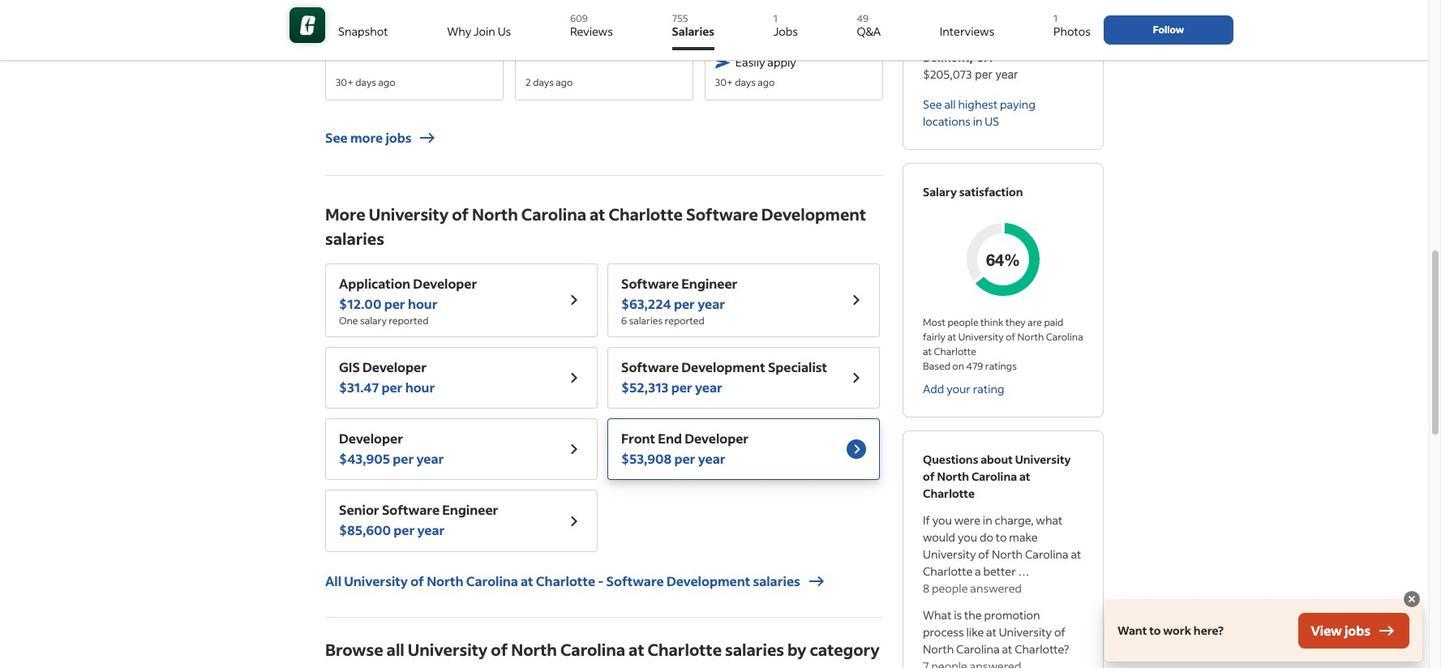 Task type: describe. For each thing, give the bounding box(es) containing it.
here?
[[1194, 623, 1224, 639]]

$63,224
[[622, 296, 672, 313]]

of inside more university of north carolina at charlotte software development salaries
[[452, 204, 469, 225]]

-
[[598, 572, 604, 589]]

gis
[[339, 358, 360, 375]]

software inside software engineer $63,224 per year 6 salaries reported
[[622, 275, 679, 292]]

reported for year
[[665, 315, 705, 327]]

interviews link
[[940, 6, 995, 50]]

want to work here?
[[1118, 623, 1224, 639]]

ca inside nvidia santa clara, ca
[[391, 34, 404, 46]]

hour for $12.00
[[408, 296, 438, 313]]

nvidia santa clara, ca
[[336, 14, 404, 46]]

north inside what is the promotion process like at university of north carolina at charlotte?
[[923, 642, 954, 657]]

609 reviews
[[570, 12, 613, 39]]

year inside $218,795 per year
[[993, 27, 1016, 41]]

1 horizontal spatial to
[[1150, 623, 1162, 639]]

755
[[672, 12, 689, 24]]

ca inside focal systems san francisco, ca
[[781, 34, 794, 46]]

work
[[1164, 623, 1192, 639]]

charlotte inside more university of north carolina at charlotte software development salaries
[[609, 204, 683, 225]]

gis developer $31.47 per hour
[[339, 358, 435, 396]]

per inside senior software engineer $85,600 per year
[[394, 522, 415, 539]]

carolina inside questions about university of north carolina at charlotte
[[972, 469, 1018, 484]]

were
[[955, 513, 981, 528]]

ratings
[[986, 360, 1017, 372]]

belmont, ca $205,073 per year
[[923, 50, 1019, 82]]

49
[[857, 12, 869, 24]]

charlotte inside all university of north carolina at charlotte - software development salaries link
[[536, 572, 596, 589]]

think
[[981, 316, 1004, 329]]

about
[[981, 452, 1013, 467]]

process
[[923, 625, 964, 640]]

jobs
[[774, 24, 798, 39]]

charlotte inside questions about university of north carolina at charlotte
[[923, 486, 975, 501]]

developer inside front end developer $53,908 per year
[[685, 430, 749, 447]]

1 for jobs
[[774, 12, 778, 24]]

university inside the if you were in charge, what would you do to make university of north carolina at charlotte a better … 8 people answered
[[923, 547, 976, 562]]

people inside most people think they are paid fairly at university of north carolina at charlotte based on 479 ratings
[[948, 316, 979, 329]]

3 ago from the left
[[758, 77, 775, 89]]

0 horizontal spatial san
[[526, 48, 542, 61]]

all
[[325, 572, 342, 589]]

2 days ago
[[526, 77, 573, 89]]

reported for hour
[[389, 315, 429, 327]]

in inside the if you were in charge, what would you do to make university of north carolina at charlotte a better … 8 people answered
[[983, 513, 993, 528]]

all university of north carolina at charlotte - software development salaries link
[[325, 572, 833, 591]]

application developer $12.00 per hour one salary reported
[[339, 275, 477, 327]]

1 vertical spatial jobs
[[1345, 622, 1371, 639]]

paid
[[1045, 316, 1064, 329]]

more
[[350, 129, 383, 146]]

salaries inside more university of north carolina at charlotte software development salaries
[[325, 228, 385, 249]]

why
[[447, 24, 472, 39]]

questions
[[923, 452, 979, 467]]

would
[[923, 530, 956, 545]]

what
[[923, 608, 952, 623]]

to inside the if you were in charge, what would you do to make university of north carolina at charlotte a better … 8 people answered
[[996, 530, 1007, 545]]

more university of north carolina at charlotte software development salaries job salaries element
[[325, 202, 884, 251]]

your
[[947, 381, 971, 397]]

questions about university of north carolina at charlotte
[[923, 452, 1072, 501]]

ca inside belmont, ca $205,073 per year
[[977, 50, 993, 64]]

on
[[953, 360, 965, 372]]

30+ for focal systems san francisco, ca
[[716, 77, 733, 89]]

salaries inside software engineer $63,224 per year 6 salaries reported
[[629, 315, 663, 327]]

developer $43,905 per year
[[339, 430, 444, 467]]

of inside the if you were in charge, what would you do to make university of north carolina at charlotte a better … 8 people answered
[[979, 547, 990, 562]]

why join us link
[[447, 6, 511, 50]]

per inside belmont, ca $205,073 per year
[[976, 67, 993, 81]]

all for browse
[[387, 639, 405, 660]]

charlotte?
[[1015, 642, 1070, 657]]

carolina inside most people think they are paid fairly at university of north carolina at charlotte based on 479 ratings
[[1046, 331, 1084, 343]]

49 q&a
[[857, 12, 881, 39]]

north inside more university of north carolina at charlotte software development salaries
[[472, 204, 518, 225]]

people inside the if you were in charge, what would you do to make university of north carolina at charlotte a better … 8 people answered
[[932, 581, 968, 596]]

per inside front end developer $53,908 per year
[[675, 450, 696, 467]]

application
[[339, 275, 411, 292]]

charlotte inside most people think they are paid fairly at university of north carolina at charlotte based on 479 ratings
[[934, 346, 977, 358]]

specialist
[[768, 358, 828, 375]]

per inside developer $43,905 per year
[[393, 450, 414, 467]]

focal systems san francisco, ca
[[716, 14, 794, 46]]

more
[[325, 204, 366, 225]]

software inside all university of north carolina at charlotte - software development salaries link
[[607, 572, 664, 589]]

of inside questions about university of north carolina at charlotte
[[923, 469, 935, 484]]

photos
[[1054, 24, 1091, 39]]

san inside focal systems san francisco, ca
[[716, 34, 732, 46]]

make
[[1010, 530, 1038, 545]]

software development specialist $52,313 per year
[[622, 358, 828, 396]]

browse
[[325, 639, 383, 660]]

0 vertical spatial jobs
[[386, 129, 412, 146]]

see more jobs link
[[325, 120, 438, 156]]

salary
[[360, 315, 387, 327]]

0 horizontal spatial you
[[933, 513, 952, 528]]

north inside most people think they are paid fairly at university of north carolina at charlotte based on 479 ratings
[[1018, 331, 1044, 343]]

$218,795
[[923, 26, 970, 41]]

systems
[[741, 14, 779, 26]]

$43,905
[[339, 450, 390, 467]]

jose,
[[544, 48, 567, 61]]

satisfaction
[[960, 184, 1024, 200]]

salary satisfaction
[[923, 184, 1024, 200]]

most
[[923, 316, 946, 329]]

add your rating link
[[923, 381, 1005, 398]]

based
[[923, 360, 951, 372]]

at inside questions about university of north carolina at charlotte
[[1020, 469, 1031, 484]]

paying
[[1000, 97, 1036, 112]]

at inside more university of north carolina at charlotte software development salaries
[[590, 204, 606, 225]]

ago for santa clara, ca
[[378, 77, 396, 89]]

64%
[[987, 250, 1021, 269]]

$85,600
[[339, 522, 391, 539]]

like
[[967, 625, 984, 640]]

per inside gis developer $31.47 per hour
[[382, 379, 403, 396]]

san jose, ca
[[526, 48, 582, 61]]

carolina inside more university of north carolina at charlotte software development salaries
[[522, 204, 587, 225]]

1 photos
[[1054, 12, 1091, 39]]

3 days from the left
[[735, 77, 756, 89]]

755 salaries
[[672, 12, 715, 39]]

per inside application developer $12.00 per hour one salary reported
[[384, 296, 405, 313]]

of inside most people think they are paid fairly at university of north carolina at charlotte based on 479 ratings
[[1006, 331, 1016, 343]]

6
[[622, 315, 627, 327]]

$205,073
[[923, 67, 972, 82]]

see for see all highest paying locations in us
[[923, 97, 943, 112]]

609
[[570, 12, 588, 24]]

salaries left the by
[[725, 639, 785, 660]]

30+ days ago for clara,
[[336, 77, 396, 89]]

view jobs
[[1312, 622, 1371, 639]]

add
[[923, 381, 945, 397]]

479
[[967, 360, 984, 372]]

why join us
[[447, 24, 511, 39]]

easily apply
[[736, 55, 797, 70]]

most people think they are paid fairly at university of north carolina at charlotte based on 479 ratings
[[923, 316, 1084, 372]]

university inside what is the promotion process like at university of north carolina at charlotte?
[[999, 625, 1052, 640]]

salary
[[923, 184, 957, 200]]

…
[[1019, 564, 1030, 579]]

software inside more university of north carolina at charlotte software development salaries
[[686, 204, 759, 225]]

snapshot link
[[338, 6, 388, 50]]



Task type: vqa. For each thing, say whether or not it's contained in the screenshot.


Task type: locate. For each thing, give the bounding box(es) containing it.
promotion
[[985, 608, 1041, 623]]

0 horizontal spatial all
[[387, 639, 405, 660]]

a
[[975, 564, 982, 579]]

days down the clara,
[[356, 77, 377, 89]]

more university of north carolina at charlotte software development salaries
[[325, 204, 867, 249]]

see inside see all highest paying locations in us
[[923, 97, 943, 112]]

hour for $31.47
[[405, 379, 435, 396]]

university inside most people think they are paid fairly at university of north carolina at charlotte based on 479 ratings
[[959, 331, 1004, 343]]

engineer inside software engineer $63,224 per year 6 salaries reported
[[682, 275, 738, 292]]

people right most
[[948, 316, 979, 329]]

1 inside 1 jobs
[[774, 12, 778, 24]]

they
[[1006, 316, 1026, 329]]

in left us
[[973, 114, 983, 129]]

2 reported from the left
[[665, 315, 705, 327]]

reported down $63,224
[[665, 315, 705, 327]]

1 horizontal spatial san
[[716, 34, 732, 46]]

reported inside application developer $12.00 per hour one salary reported
[[389, 315, 429, 327]]

1 jobs
[[774, 12, 798, 39]]

salaries down $63,224
[[629, 315, 663, 327]]

ca up apply
[[781, 34, 794, 46]]

2 horizontal spatial ago
[[758, 77, 775, 89]]

1 vertical spatial see
[[325, 129, 348, 146]]

year right $52,313
[[695, 379, 723, 396]]

view jobs link
[[1299, 613, 1410, 649]]

jobs right view
[[1345, 622, 1371, 639]]

1 30+ from the left
[[336, 77, 354, 89]]

all
[[945, 97, 956, 112], [387, 639, 405, 660]]

in up do
[[983, 513, 993, 528]]

0 vertical spatial engineer
[[682, 275, 738, 292]]

year inside software development specialist $52,313 per year
[[695, 379, 723, 396]]

you right if at the right bottom of the page
[[933, 513, 952, 528]]

1 days from the left
[[356, 77, 377, 89]]

$31.47
[[339, 379, 379, 396]]

0 vertical spatial hour
[[408, 296, 438, 313]]

all right browse
[[387, 639, 405, 660]]

1 horizontal spatial ago
[[556, 77, 573, 89]]

year inside belmont, ca $205,073 per year
[[996, 67, 1019, 81]]

salaries
[[325, 228, 385, 249], [629, 315, 663, 327], [753, 572, 801, 589], [725, 639, 785, 660]]

developer up $31.47
[[363, 358, 427, 375]]

developer right end
[[685, 430, 749, 447]]

one
[[339, 315, 358, 327]]

carolina inside what is the promotion process like at university of north carolina at charlotte?
[[957, 642, 1000, 657]]

reported
[[389, 315, 429, 327], [665, 315, 705, 327]]

0 vertical spatial san
[[716, 34, 732, 46]]

reported right salary
[[389, 315, 429, 327]]

1 for photos
[[1054, 12, 1058, 24]]

year inside senior software engineer $85,600 per year
[[417, 522, 445, 539]]

1 horizontal spatial jobs
[[1345, 622, 1371, 639]]

north inside questions about university of north carolina at charlotte
[[938, 469, 970, 484]]

to left work
[[1150, 623, 1162, 639]]

ago
[[378, 77, 396, 89], [556, 77, 573, 89], [758, 77, 775, 89]]

1 vertical spatial development
[[682, 358, 766, 375]]

year up belmont, ca $205,073 per year
[[993, 27, 1016, 41]]

join
[[474, 24, 496, 39]]

jobs right more
[[386, 129, 412, 146]]

0 vertical spatial in
[[973, 114, 983, 129]]

people
[[948, 316, 979, 329], [932, 581, 968, 596]]

ca right the clara,
[[391, 34, 404, 46]]

2 horizontal spatial days
[[735, 77, 756, 89]]

in
[[973, 114, 983, 129], [983, 513, 993, 528]]

santa
[[336, 34, 362, 46]]

30+ down focal systems san francisco, ca
[[716, 77, 733, 89]]

us
[[498, 24, 511, 39]]

clara,
[[364, 34, 389, 46]]

charlotte inside the if you were in charge, what would you do to make university of north carolina at charlotte a better … 8 people answered
[[923, 564, 973, 579]]

1 horizontal spatial engineer
[[682, 275, 738, 292]]

ago down easily apply
[[758, 77, 775, 89]]

fairly
[[923, 331, 946, 343]]

30+ days ago for san
[[716, 77, 775, 89]]

year up senior software engineer $85,600 per year
[[417, 450, 444, 467]]

1 horizontal spatial see
[[923, 97, 943, 112]]

better
[[984, 564, 1017, 579]]

charge,
[[995, 513, 1034, 528]]

0 horizontal spatial 30+ days ago
[[336, 77, 396, 89]]

hour inside application developer $12.00 per hour one salary reported
[[408, 296, 438, 313]]

see for see more jobs
[[325, 129, 348, 146]]

year
[[993, 27, 1016, 41], [996, 67, 1019, 81], [698, 296, 725, 313], [695, 379, 723, 396], [417, 450, 444, 467], [698, 450, 726, 467], [417, 522, 445, 539]]

want
[[1118, 623, 1148, 639]]

category
[[810, 639, 880, 660]]

per inside $218,795 per year
[[973, 27, 990, 41]]

1 inside 1 photos
[[1054, 12, 1058, 24]]

what is the promotion process like at university of north carolina at charlotte? link
[[923, 607, 1084, 669]]

per up salary
[[384, 296, 405, 313]]

1 vertical spatial people
[[932, 581, 968, 596]]

0 horizontal spatial ago
[[378, 77, 396, 89]]

ago down the clara,
[[378, 77, 396, 89]]

all inside see all highest paying locations in us
[[945, 97, 956, 112]]

people right 8
[[932, 581, 968, 596]]

of inside what is the promotion process like at university of north carolina at charlotte?
[[1055, 625, 1066, 640]]

reported inside software engineer $63,224 per year 6 salaries reported
[[665, 315, 705, 327]]

2 30+ from the left
[[716, 77, 733, 89]]

hour right $31.47
[[405, 379, 435, 396]]

per right $63,224
[[674, 296, 695, 313]]

year up paying
[[996, 67, 1019, 81]]

0 horizontal spatial see
[[325, 129, 348, 146]]

front end developer $53,908 per year
[[622, 430, 749, 467]]

year right $63,224
[[698, 296, 725, 313]]

is
[[954, 608, 963, 623]]

30+ days ago down the clara,
[[336, 77, 396, 89]]

browse all university of north carolina at charlotte salaries by category
[[325, 639, 880, 660]]

developer inside gis developer $31.47 per hour
[[363, 358, 427, 375]]

salaries
[[672, 24, 715, 39]]

per right $43,905
[[393, 450, 414, 467]]

you
[[933, 513, 952, 528], [958, 530, 978, 545]]

per up highest
[[976, 67, 993, 81]]

per right $52,313
[[672, 379, 693, 396]]

8
[[923, 581, 930, 596]]

0 vertical spatial people
[[948, 316, 979, 329]]

us
[[985, 114, 1000, 129]]

see left more
[[325, 129, 348, 146]]

snapshot
[[338, 24, 388, 39]]

30+ days ago
[[336, 77, 396, 89], [716, 77, 775, 89]]

see more jobs
[[325, 129, 412, 146]]

ago for san jose, ca
[[556, 77, 573, 89]]

hour down application
[[408, 296, 438, 313]]

engineer inside senior software engineer $85,600 per year
[[442, 502, 499, 519]]

year inside front end developer $53,908 per year
[[698, 450, 726, 467]]

follow
[[1154, 24, 1185, 36]]

san down the focal
[[716, 34, 732, 46]]

easily
[[736, 55, 766, 70]]

1 vertical spatial all
[[387, 639, 405, 660]]

salaries down more
[[325, 228, 385, 249]]

san
[[716, 34, 732, 46], [526, 48, 542, 61]]

all up locations
[[945, 97, 956, 112]]

30+ for nvidia santa clara, ca
[[336, 77, 354, 89]]

1 reported from the left
[[389, 315, 429, 327]]

follow button
[[1104, 15, 1234, 45]]

see up locations
[[923, 97, 943, 112]]

to right do
[[996, 530, 1007, 545]]

1 vertical spatial san
[[526, 48, 542, 61]]

2 vertical spatial development
[[667, 572, 751, 589]]

per inside software engineer $63,224 per year 6 salaries reported
[[674, 296, 695, 313]]

0 horizontal spatial days
[[356, 77, 377, 89]]

1 30+ days ago from the left
[[336, 77, 396, 89]]

1 vertical spatial hour
[[405, 379, 435, 396]]

0 horizontal spatial 1
[[774, 12, 778, 24]]

0 vertical spatial development
[[762, 204, 867, 225]]

per inside software development specialist $52,313 per year
[[672, 379, 693, 396]]

at inside the if you were in charge, what would you do to make university of north carolina at charlotte a better … 8 people answered
[[1071, 547, 1082, 562]]

apply
[[768, 55, 797, 70]]

developer
[[413, 275, 477, 292], [363, 358, 427, 375], [339, 430, 403, 447], [685, 430, 749, 447]]

days down easily
[[735, 77, 756, 89]]

of
[[452, 204, 469, 225], [1006, 331, 1016, 343], [923, 469, 935, 484], [979, 547, 990, 562], [411, 572, 424, 589], [1055, 625, 1066, 640], [491, 639, 508, 660]]

year inside software engineer $63,224 per year 6 salaries reported
[[698, 296, 725, 313]]

days for santa clara, ca
[[356, 77, 377, 89]]

if
[[923, 513, 931, 528]]

the
[[965, 608, 982, 623]]

per right $31.47
[[382, 379, 403, 396]]

0 vertical spatial you
[[933, 513, 952, 528]]

0 vertical spatial all
[[945, 97, 956, 112]]

developer right application
[[413, 275, 477, 292]]

are
[[1028, 316, 1043, 329]]

year inside developer $43,905 per year
[[417, 450, 444, 467]]

1 vertical spatial you
[[958, 530, 978, 545]]

engineer
[[682, 275, 738, 292], [442, 502, 499, 519]]

2 30+ days ago from the left
[[716, 77, 775, 89]]

2 1 from the left
[[1054, 12, 1058, 24]]

senior
[[339, 502, 380, 519]]

1
[[774, 12, 778, 24], [1054, 12, 1058, 24]]

san left "jose,"
[[526, 48, 542, 61]]

1 1 from the left
[[774, 12, 778, 24]]

q&a
[[857, 24, 881, 39]]

1 horizontal spatial reported
[[665, 315, 705, 327]]

belmont,
[[923, 50, 974, 64]]

1 vertical spatial to
[[1150, 623, 1162, 639]]

0 vertical spatial see
[[923, 97, 943, 112]]

1 horizontal spatial 30+
[[716, 77, 733, 89]]

0 horizontal spatial 30+
[[336, 77, 354, 89]]

see all highest paying locations in us link
[[923, 97, 1036, 130]]

senior software engineer $85,600 per year
[[339, 502, 499, 539]]

1 horizontal spatial you
[[958, 530, 978, 545]]

interviews
[[940, 24, 995, 39]]

per down end
[[675, 450, 696, 467]]

1 vertical spatial engineer
[[442, 502, 499, 519]]

in inside see all highest paying locations in us
[[973, 114, 983, 129]]

development inside software development specialist $52,313 per year
[[682, 358, 766, 375]]

north inside the if you were in charge, what would you do to make university of north carolina at charlotte a better … 8 people answered
[[992, 547, 1023, 562]]

year right "$85,600"
[[417, 522, 445, 539]]

development inside more university of north carolina at charlotte software development salaries
[[762, 204, 867, 225]]

1 ago from the left
[[378, 77, 396, 89]]

locations
[[923, 114, 971, 129]]

to
[[996, 530, 1007, 545], [1150, 623, 1162, 639]]

hour inside gis developer $31.47 per hour
[[405, 379, 435, 396]]

software inside senior software engineer $85,600 per year
[[382, 502, 440, 519]]

30+ days ago down easily
[[716, 77, 775, 89]]

per up belmont, ca $205,073 per year
[[973, 27, 990, 41]]

ca down $218,795 per year
[[977, 50, 993, 64]]

development
[[762, 204, 867, 225], [682, 358, 766, 375], [667, 572, 751, 589]]

1 horizontal spatial all
[[945, 97, 956, 112]]

1 horizontal spatial 30+ days ago
[[716, 77, 775, 89]]

0 horizontal spatial to
[[996, 530, 1007, 545]]

university inside more university of north carolina at charlotte software development salaries
[[369, 204, 449, 225]]

1 horizontal spatial 1
[[1054, 12, 1058, 24]]

0 horizontal spatial reported
[[389, 315, 429, 327]]

you down were
[[958, 530, 978, 545]]

software inside software development specialist $52,313 per year
[[622, 358, 679, 375]]

at
[[590, 204, 606, 225], [948, 331, 957, 343], [923, 346, 932, 358], [1020, 469, 1031, 484], [1071, 547, 1082, 562], [521, 572, 534, 589], [987, 625, 997, 640], [629, 639, 645, 660], [1002, 642, 1013, 657]]

per right "$85,600"
[[394, 522, 415, 539]]

what
[[1036, 513, 1063, 528]]

1 vertical spatial in
[[983, 513, 993, 528]]

0 horizontal spatial engineer
[[442, 502, 499, 519]]

0 vertical spatial to
[[996, 530, 1007, 545]]

software engineer $63,224 per year 6 salaries reported
[[622, 275, 738, 327]]

by
[[788, 639, 807, 660]]

ca right "jose,"
[[569, 48, 582, 61]]

2 ago from the left
[[556, 77, 573, 89]]

0 horizontal spatial jobs
[[386, 129, 412, 146]]

carolina inside the if you were in charge, what would you do to make university of north carolina at charlotte a better … 8 people answered
[[1026, 547, 1069, 562]]

developer inside application developer $12.00 per hour one salary reported
[[413, 275, 477, 292]]

ago down "jose,"
[[556, 77, 573, 89]]

university inside questions about university of north carolina at charlotte
[[1016, 452, 1072, 467]]

ca
[[391, 34, 404, 46], [781, 34, 794, 46], [569, 48, 582, 61], [977, 50, 993, 64]]

1 horizontal spatial days
[[533, 77, 554, 89]]

what is the promotion process like at university of north carolina at charlotte?
[[923, 608, 1070, 657]]

salaries up the by
[[753, 572, 801, 589]]

close image
[[1403, 590, 1422, 609]]

days for san jose, ca
[[533, 77, 554, 89]]

30+
[[336, 77, 354, 89], [716, 77, 733, 89]]

2 days from the left
[[533, 77, 554, 89]]

all for see
[[945, 97, 956, 112]]

front
[[622, 430, 656, 447]]

year right $53,908 on the left bottom of the page
[[698, 450, 726, 467]]

30+ down santa
[[336, 77, 354, 89]]

developer up $43,905
[[339, 430, 403, 447]]

days right 2
[[533, 77, 554, 89]]

developer inside developer $43,905 per year
[[339, 430, 403, 447]]

answered
[[971, 581, 1022, 596]]

nvidia
[[336, 14, 368, 26]]



